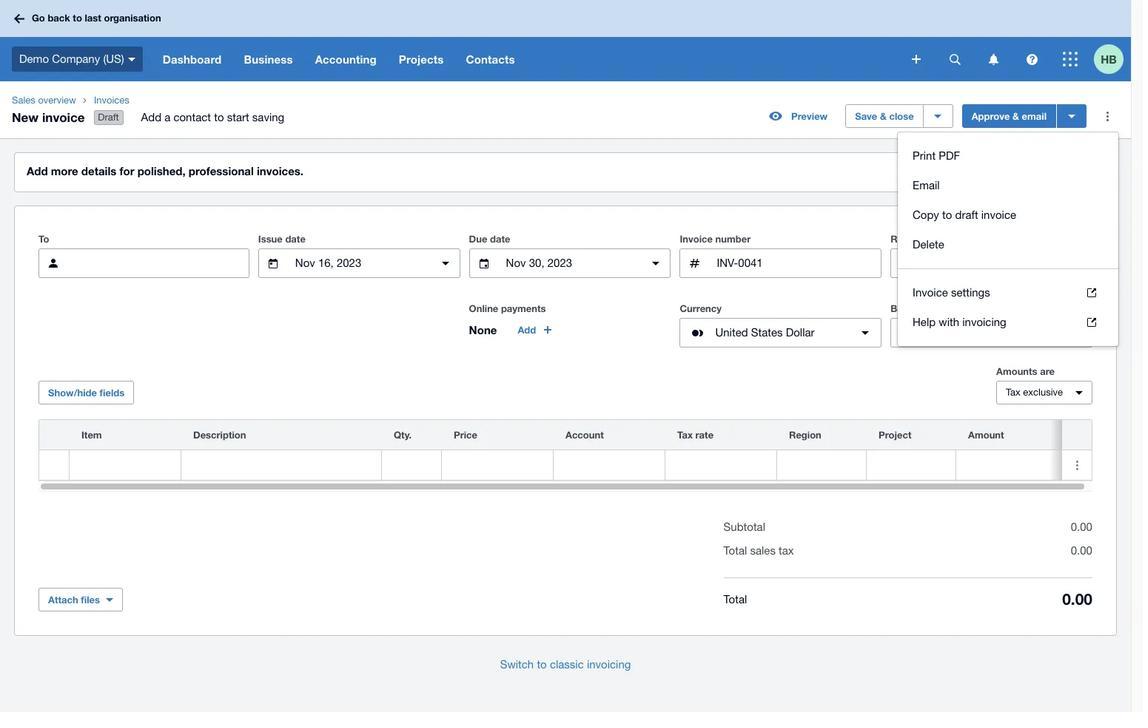 Task type: describe. For each thing, give the bounding box(es) containing it.
help with invoicing link
[[898, 308, 1118, 338]]

2 vertical spatial 0.00
[[1062, 591, 1092, 609]]

invoice for invoice settings
[[913, 287, 948, 299]]

sales overview link
[[6, 93, 82, 108]]

special projects button
[[891, 318, 1092, 348]]

invoices.
[[257, 164, 304, 178]]

date for issue date
[[285, 233, 306, 245]]

add more details for polished, professional invoices. status
[[15, 153, 1116, 192]]

delete button
[[898, 230, 1118, 260]]

save & close button
[[845, 104, 923, 128]]

navigation inside banner
[[152, 37, 902, 81]]

united states dollar
[[715, 327, 815, 339]]

add for add
[[518, 324, 536, 336]]

0 horizontal spatial for
[[120, 164, 134, 178]]

accounting button
[[304, 37, 388, 81]]

dashboard link
[[152, 37, 233, 81]]

demo
[[19, 52, 49, 65]]

2 horizontal spatial svg image
[[1063, 52, 1078, 67]]

dashboard
[[163, 53, 222, 66]]

united states dollar button
[[680, 318, 882, 348]]

online
[[469, 303, 498, 315]]

currency
[[680, 303, 722, 315]]

To text field
[[74, 250, 249, 278]]

dollar
[[786, 327, 815, 339]]

online payments
[[469, 303, 546, 315]]

business
[[244, 53, 293, 66]]

start
[[227, 111, 249, 124]]

more date options image for due date
[[641, 249, 671, 278]]

email
[[1022, 110, 1047, 122]]

demo company (us) button
[[0, 37, 152, 81]]

invoice inside button
[[981, 209, 1016, 221]]

1 horizontal spatial svg image
[[949, 54, 960, 65]]

show/hide fields button
[[38, 381, 134, 405]]

none field inside invoice line item list element
[[70, 451, 181, 480]]

delete
[[913, 238, 944, 251]]

Inventory item text field
[[70, 452, 181, 480]]

close
[[889, 110, 914, 122]]

to inside banner
[[73, 12, 82, 24]]

to inside list box
[[942, 209, 952, 221]]

group containing print pdf
[[898, 133, 1118, 346]]

save & close
[[855, 110, 914, 122]]

Amount field
[[956, 452, 1067, 480]]

approve & email
[[972, 110, 1047, 122]]

more line item options element
[[1062, 421, 1092, 450]]

invoice settings
[[913, 287, 990, 299]]

rate
[[695, 429, 714, 441]]

attach files
[[48, 594, 100, 606]]

more
[[51, 164, 78, 178]]

for inside button
[[942, 167, 955, 178]]

branding
[[891, 303, 932, 315]]

last
[[85, 12, 101, 24]]

0 horizontal spatial invoice
[[42, 109, 85, 125]]

issue date
[[258, 233, 306, 245]]

classic
[[550, 659, 584, 671]]

email button
[[898, 171, 1118, 201]]

draft
[[955, 209, 978, 221]]

fields
[[100, 387, 125, 399]]

projects button
[[388, 37, 455, 81]]

svg image inside demo company (us) popup button
[[128, 58, 135, 61]]

Description text field
[[181, 452, 381, 480]]

states
[[751, 327, 783, 339]]

settings
[[951, 287, 990, 299]]

svg image up the "approve"
[[988, 54, 998, 65]]

sales
[[12, 95, 35, 106]]

tax exclusive button
[[996, 381, 1092, 405]]

none
[[469, 324, 497, 337]]

copy to draft invoice button
[[898, 201, 1118, 230]]

invoice for invoice number
[[680, 233, 713, 245]]

demo company (us)
[[19, 52, 124, 65]]

now
[[958, 167, 977, 178]]

& for close
[[880, 110, 887, 122]]

contacts button
[[455, 37, 526, 81]]

invoices link
[[88, 93, 296, 108]]

contact element
[[38, 249, 249, 278]]

add for add a contact to start saving
[[141, 111, 161, 124]]

sales overview
[[12, 95, 76, 106]]

amounts
[[996, 366, 1037, 378]]

to left start
[[214, 111, 224, 124]]

skip
[[920, 167, 940, 178]]

list box containing invoice settings
[[898, 269, 1118, 346]]

(us)
[[103, 52, 124, 65]]

due date
[[469, 233, 510, 245]]

reference
[[891, 233, 938, 245]]

save
[[855, 110, 877, 122]]

region
[[789, 429, 821, 441]]

help
[[913, 316, 936, 329]]



Task type: locate. For each thing, give the bounding box(es) containing it.
date
[[285, 233, 306, 245], [490, 233, 510, 245]]

0 vertical spatial projects
[[399, 53, 444, 66]]

2 horizontal spatial add
[[518, 324, 536, 336]]

number
[[715, 233, 751, 245]]

total sales tax
[[724, 545, 794, 557]]

theme
[[935, 303, 964, 315]]

svg image
[[14, 14, 24, 23], [988, 54, 998, 65], [1026, 54, 1037, 65], [912, 55, 921, 64]]

add inside status
[[27, 164, 48, 178]]

& right 'save'
[[880, 110, 887, 122]]

svg image up email
[[1026, 54, 1037, 65]]

copy
[[913, 209, 939, 221]]

0 horizontal spatial date
[[285, 233, 306, 245]]

1 & from the left
[[880, 110, 887, 122]]

0.00 for subtotal
[[1071, 521, 1092, 534]]

tax exclusive
[[1006, 387, 1063, 398]]

go
[[32, 12, 45, 24]]

group
[[898, 133, 1118, 346]]

tax
[[779, 545, 794, 557]]

0 horizontal spatial &
[[880, 110, 887, 122]]

1 list box from the top
[[898, 133, 1118, 269]]

total for total
[[724, 593, 747, 606]]

add left a
[[141, 111, 161, 124]]

print
[[913, 150, 936, 162]]

attach files button
[[38, 589, 123, 612]]

& for email
[[1013, 110, 1019, 122]]

2 vertical spatial add
[[518, 324, 536, 336]]

more line item options image
[[1062, 451, 1092, 480]]

go back to last organisation
[[32, 12, 161, 24]]

add left more
[[27, 164, 48, 178]]

description
[[193, 429, 246, 441]]

1 vertical spatial invoice
[[981, 209, 1016, 221]]

1 vertical spatial projects
[[965, 327, 1006, 339]]

2 date from the left
[[490, 233, 510, 245]]

files
[[81, 594, 100, 606]]

more date options image
[[430, 249, 460, 278], [641, 249, 671, 278]]

switch
[[500, 659, 534, 671]]

add a contact to start saving
[[141, 111, 284, 124]]

subtotal
[[724, 521, 765, 534]]

hb button
[[1094, 37, 1131, 81]]

banner
[[0, 0, 1131, 81]]

1 horizontal spatial &
[[1013, 110, 1019, 122]]

due
[[469, 233, 487, 245]]

projects right with
[[965, 327, 1006, 339]]

print pdf button
[[898, 141, 1118, 171]]

amounts are
[[996, 366, 1055, 378]]

account
[[565, 429, 604, 441]]

new invoice
[[12, 109, 85, 125]]

payments
[[501, 303, 546, 315]]

0 horizontal spatial more date options image
[[430, 249, 460, 278]]

tax down amounts
[[1006, 387, 1020, 398]]

None field
[[70, 451, 181, 480]]

1 vertical spatial invoicing
[[587, 659, 631, 671]]

for right details in the left top of the page
[[120, 164, 134, 178]]

navigation
[[152, 37, 902, 81]]

united
[[715, 327, 748, 339]]

add for add more details for polished, professional invoices.
[[27, 164, 48, 178]]

more date options image for issue date
[[430, 249, 460, 278]]

new
[[12, 109, 39, 125]]

switch to classic invoicing
[[500, 659, 631, 671]]

1 vertical spatial 0.00
[[1071, 545, 1092, 557]]

project
[[879, 429, 912, 441]]

price
[[454, 429, 477, 441]]

2 more date options image from the left
[[641, 249, 671, 278]]

svg image inside go back to last organisation link
[[14, 14, 24, 23]]

list box
[[898, 133, 1118, 269], [898, 269, 1118, 346]]

add button
[[509, 318, 563, 342]]

date right due
[[490, 233, 510, 245]]

details
[[81, 164, 116, 178]]

invoicing right "classic"
[[587, 659, 631, 671]]

0 horizontal spatial add
[[27, 164, 48, 178]]

print pdf
[[913, 150, 960, 162]]

Reference text field
[[926, 250, 1092, 278]]

projects inside special projects popup button
[[965, 327, 1006, 339]]

svg image
[[1063, 52, 1078, 67], [949, 54, 960, 65], [128, 58, 135, 61]]

preview button
[[760, 104, 837, 128]]

invoice down email button
[[981, 209, 1016, 221]]

0 horizontal spatial invoicing
[[587, 659, 631, 671]]

help with invoicing
[[913, 316, 1006, 329]]

to right "switch" in the left bottom of the page
[[537, 659, 547, 671]]

tax for tax exclusive
[[1006, 387, 1020, 398]]

svg image up close
[[912, 55, 921, 64]]

1 horizontal spatial projects
[[965, 327, 1006, 339]]

branding theme
[[891, 303, 964, 315]]

to left last on the top left of page
[[73, 12, 82, 24]]

overview
[[38, 95, 76, 106]]

2 & from the left
[[1013, 110, 1019, 122]]

1 total from the top
[[724, 545, 747, 557]]

a
[[164, 111, 170, 124]]

0 vertical spatial invoice
[[680, 233, 713, 245]]

add inside button
[[518, 324, 536, 336]]

switch to classic invoicing button
[[488, 651, 643, 680]]

special projects
[[925, 327, 1006, 339]]

amount
[[968, 429, 1004, 441]]

special
[[925, 327, 962, 339]]

1 vertical spatial tax
[[677, 429, 693, 441]]

1 vertical spatial invoice
[[913, 287, 948, 299]]

tax inside tax exclusive popup button
[[1006, 387, 1020, 398]]

list box containing print pdf
[[898, 133, 1118, 269]]

date right issue on the top left
[[285, 233, 306, 245]]

invoice
[[42, 109, 85, 125], [981, 209, 1016, 221]]

to left draft
[[942, 209, 952, 221]]

2 list box from the top
[[898, 269, 1118, 346]]

total down subtotal
[[724, 545, 747, 557]]

Issue date text field
[[294, 250, 425, 278]]

0 vertical spatial invoicing
[[962, 316, 1006, 329]]

total for total sales tax
[[724, 545, 747, 557]]

more invoice options image
[[1092, 101, 1122, 131]]

approve
[[972, 110, 1010, 122]]

invoice number element
[[680, 249, 882, 278]]

0 horizontal spatial tax
[[677, 429, 693, 441]]

invoicing down settings
[[962, 316, 1006, 329]]

are
[[1040, 366, 1055, 378]]

show/hide
[[48, 387, 97, 399]]

banner containing hb
[[0, 0, 1131, 81]]

0 vertical spatial add
[[141, 111, 161, 124]]

0 vertical spatial invoice
[[42, 109, 85, 125]]

tax rate
[[677, 429, 714, 441]]

add down payments
[[518, 324, 536, 336]]

pdf
[[939, 150, 960, 162]]

0 vertical spatial 0.00
[[1071, 521, 1092, 534]]

business button
[[233, 37, 304, 81]]

invoices
[[94, 95, 129, 106]]

1 horizontal spatial invoicing
[[962, 316, 1006, 329]]

1 horizontal spatial invoice
[[981, 209, 1016, 221]]

0.00 for total sales tax
[[1071, 545, 1092, 557]]

sales
[[750, 545, 776, 557]]

total down total sales tax
[[724, 593, 747, 606]]

2 total from the top
[[724, 593, 747, 606]]

date for due date
[[490, 233, 510, 245]]

projects
[[399, 53, 444, 66], [965, 327, 1006, 339]]

Price field
[[442, 452, 553, 480]]

projects inside projects popup button
[[399, 53, 444, 66]]

0 vertical spatial tax
[[1006, 387, 1020, 398]]

1 vertical spatial total
[[724, 593, 747, 606]]

polished,
[[137, 164, 186, 178]]

skip for now
[[920, 167, 977, 178]]

invoicing inside button
[[587, 659, 631, 671]]

professional
[[189, 164, 254, 178]]

to
[[38, 233, 49, 245]]

1 horizontal spatial invoice
[[913, 287, 948, 299]]

0 horizontal spatial invoice
[[680, 233, 713, 245]]

projects left contacts dropdown button
[[399, 53, 444, 66]]

contacts
[[466, 53, 515, 66]]

exclusive
[[1023, 387, 1063, 398]]

copy to draft invoice
[[913, 209, 1016, 221]]

1 horizontal spatial date
[[490, 233, 510, 245]]

0 horizontal spatial projects
[[399, 53, 444, 66]]

approve & email button
[[962, 104, 1056, 128]]

svg image left go
[[14, 14, 24, 23]]

Invoice number text field
[[715, 250, 881, 278]]

go back to last organisation link
[[9, 5, 170, 32]]

draft
[[98, 112, 119, 123]]

tax left "rate"
[[677, 429, 693, 441]]

invoice up branding theme
[[913, 287, 948, 299]]

invoice inside list box
[[913, 287, 948, 299]]

tax inside invoice line item list element
[[677, 429, 693, 441]]

invoice down "overview"
[[42, 109, 85, 125]]

show/hide fields
[[48, 387, 125, 399]]

1 horizontal spatial more date options image
[[641, 249, 671, 278]]

company
[[52, 52, 100, 65]]

invoice number
[[680, 233, 751, 245]]

1 date from the left
[[285, 233, 306, 245]]

1 vertical spatial add
[[27, 164, 48, 178]]

email
[[913, 179, 940, 192]]

invoice left number
[[680, 233, 713, 245]]

saving
[[252, 111, 284, 124]]

0 horizontal spatial svg image
[[128, 58, 135, 61]]

attach
[[48, 594, 78, 606]]

total
[[724, 545, 747, 557], [724, 593, 747, 606]]

Due date text field
[[505, 250, 635, 278]]

& left email
[[1013, 110, 1019, 122]]

for down "pdf"
[[942, 167, 955, 178]]

1 horizontal spatial for
[[942, 167, 955, 178]]

0.00
[[1071, 521, 1092, 534], [1071, 545, 1092, 557], [1062, 591, 1092, 609]]

1 horizontal spatial tax
[[1006, 387, 1020, 398]]

1 more date options image from the left
[[430, 249, 460, 278]]

contact
[[174, 111, 211, 124]]

invoice settings link
[[898, 278, 1118, 308]]

invoice line item list element
[[38, 420, 1098, 481]]

item
[[81, 429, 102, 441]]

with
[[939, 316, 959, 329]]

navigation containing dashboard
[[152, 37, 902, 81]]

skip for now button
[[911, 161, 986, 184]]

tax
[[1006, 387, 1020, 398], [677, 429, 693, 441]]

1 horizontal spatial add
[[141, 111, 161, 124]]

0 vertical spatial total
[[724, 545, 747, 557]]

tax for tax rate
[[677, 429, 693, 441]]



Task type: vqa. For each thing, say whether or not it's contained in the screenshot.
second Dec from left
no



